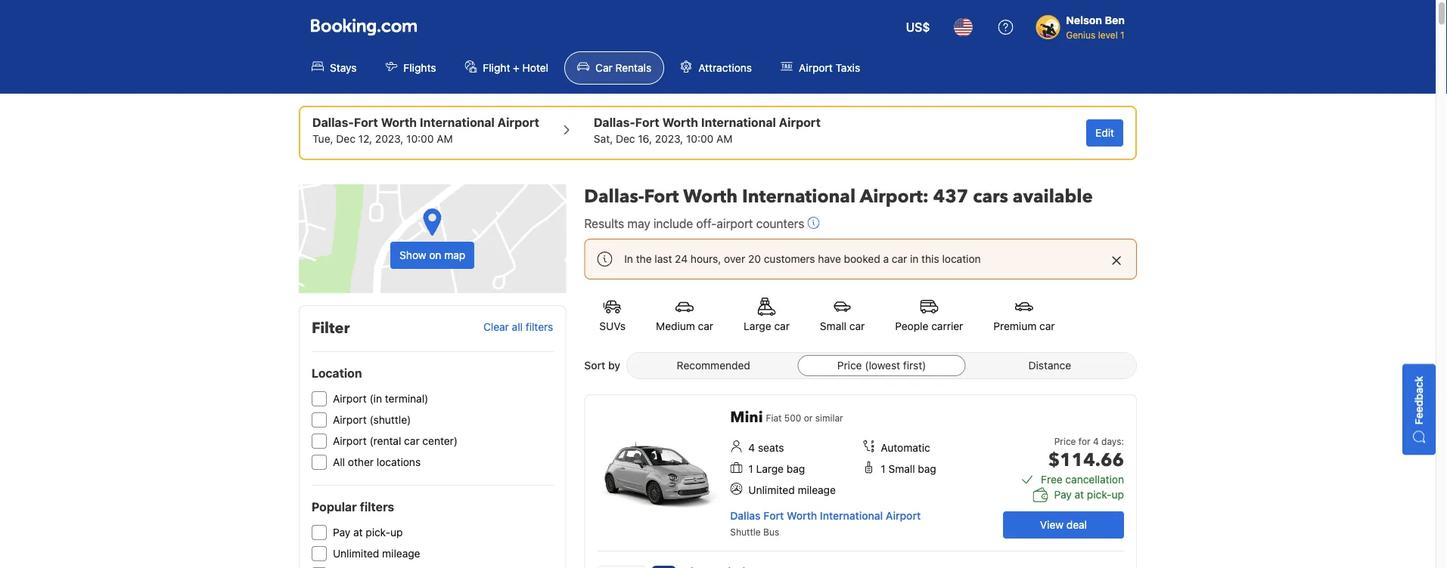 Task type: describe. For each thing, give the bounding box(es) containing it.
us$ button
[[897, 9, 939, 45]]

level
[[1098, 30, 1118, 40]]

small inside product card group
[[889, 463, 915, 476]]

show on map
[[400, 249, 465, 262]]

mileage inside product card group
[[798, 485, 836, 497]]

attractions link
[[668, 51, 765, 85]]

first)
[[903, 360, 926, 372]]

0 horizontal spatial 4
[[749, 442, 755, 455]]

pay inside product card group
[[1054, 489, 1072, 502]]

dallas- for dallas-fort worth international airport tue, dec 12, 2023, 10:00 am
[[312, 115, 354, 130]]

up inside product card group
[[1112, 489, 1124, 502]]

hotel
[[523, 62, 549, 74]]

counters
[[756, 217, 805, 231]]

car for premium car
[[1040, 320, 1055, 333]]

dec for dallas-fort worth international airport sat, dec 16, 2023, 10:00 am
[[616, 133, 635, 145]]

tue,
[[312, 133, 333, 145]]

pick-up location element
[[312, 113, 539, 132]]

1 for 1 large bag
[[749, 463, 753, 476]]

small car
[[820, 320, 865, 333]]

500
[[784, 413, 802, 424]]

fort for dallas fort worth international airport shuttle bus
[[764, 510, 784, 523]]

24
[[675, 253, 688, 266]]

2 dallas-fort worth international airport group from the left
[[594, 113, 821, 147]]

1 inside nelson ben genius level 1
[[1121, 30, 1125, 40]]

airport taxis
[[799, 62, 860, 74]]

0 horizontal spatial pay
[[333, 527, 350, 539]]

large car
[[744, 320, 790, 333]]

1 dallas-fort worth international airport group from the left
[[312, 113, 539, 147]]

feedback
[[1413, 377, 1425, 425]]

cars
[[973, 184, 1008, 209]]

in
[[624, 253, 633, 266]]

car for medium car
[[698, 320, 714, 333]]

this
[[922, 253, 939, 266]]

other
[[348, 457, 374, 469]]

all other locations
[[333, 457, 421, 469]]

car for small car
[[850, 320, 865, 333]]

airport (in terminal)
[[333, 393, 428, 406]]

shuttle
[[730, 527, 761, 538]]

am for dallas-fort worth international airport tue, dec 12, 2023, 10:00 am
[[437, 133, 453, 145]]

pick-up date element
[[312, 132, 539, 147]]

4 inside 'price for 4 days: $114.66'
[[1093, 437, 1099, 447]]

am for dallas-fort worth international airport sat, dec 16, 2023, 10:00 am
[[717, 133, 733, 145]]

unlimited inside product card group
[[749, 485, 795, 497]]

large inside product card group
[[756, 463, 784, 476]]

pay at pick-up inside product card group
[[1054, 489, 1124, 502]]

(shuttle)
[[370, 414, 411, 427]]

stays
[[330, 62, 357, 74]]

premium car button
[[979, 289, 1070, 344]]

worth for dallas-fort worth international airport sat, dec 16, 2023, 10:00 am
[[662, 115, 698, 130]]

international for sat,
[[701, 115, 776, 130]]

price for 4 days: $114.66
[[1049, 437, 1124, 473]]

car up locations
[[404, 435, 420, 448]]

medium
[[656, 320, 695, 333]]

20
[[748, 253, 761, 266]]

us$
[[906, 20, 930, 34]]

people carrier button
[[880, 289, 979, 344]]

off-
[[696, 217, 717, 231]]

if you choose one, you'll need to make your own way there - but prices can be a lot lower. image
[[808, 217, 820, 229]]

center)
[[423, 435, 458, 448]]

4 seats
[[749, 442, 784, 455]]

2023, for dallas-fort worth international airport tue, dec 12, 2023, 10:00 am
[[375, 133, 404, 145]]

large car button
[[729, 289, 805, 344]]

medium car button
[[641, 289, 729, 344]]

1 vertical spatial mileage
[[382, 548, 420, 561]]

flight + hotel link
[[452, 51, 561, 85]]

airport inside skip to main content element
[[799, 62, 833, 74]]

edit button
[[1087, 120, 1124, 147]]

seats
[[758, 442, 784, 455]]

rentals
[[616, 62, 652, 74]]

have
[[818, 253, 841, 266]]

airport
[[717, 217, 753, 231]]

in the last 24 hours, over 20 customers have booked a car in this location
[[624, 253, 981, 266]]

free cancellation
[[1041, 474, 1124, 487]]

small inside button
[[820, 320, 847, 333]]

all
[[512, 321, 523, 334]]

airport (rental car center)
[[333, 435, 458, 448]]

(in
[[370, 393, 382, 406]]

airport inside dallas-fort worth international airport tue, dec 12, 2023, 10:00 am
[[498, 115, 539, 130]]

view
[[1040, 519, 1064, 532]]

suvs button
[[584, 289, 641, 344]]

in
[[910, 253, 919, 266]]

filters inside button
[[526, 321, 553, 334]]

all
[[333, 457, 345, 469]]

popular filters
[[312, 501, 394, 515]]

airport (shuttle)
[[333, 414, 411, 427]]

skip to main content element
[[0, 0, 1436, 94]]

mini fiat 500 or similar
[[730, 408, 843, 429]]

show on map button
[[299, 185, 566, 294]]

airport inside the dallas fort worth international airport shuttle bus
[[886, 510, 921, 523]]

10:00 for dallas-fort worth international airport tue, dec 12, 2023, 10:00 am
[[406, 133, 434, 145]]

dallas-fort worth international airport tue, dec 12, 2023, 10:00 am
[[312, 115, 539, 145]]

booked
[[844, 253, 880, 266]]

if you choose one, you'll need to make your own way there - but prices can be a lot lower. image
[[808, 217, 820, 229]]

fort for dallas-fort worth international airport tue, dec 12, 2023, 10:00 am
[[354, 115, 378, 130]]

clear all filters
[[483, 321, 553, 334]]

16,
[[638, 133, 652, 145]]

bag for 1 small bag
[[918, 463, 937, 476]]

days:
[[1102, 437, 1124, 447]]

1 large bag
[[749, 463, 805, 476]]

1 small bag
[[881, 463, 937, 476]]

unlimited mileage inside product card group
[[749, 485, 836, 497]]

or
[[804, 413, 813, 424]]

locations
[[377, 457, 421, 469]]

customers
[[764, 253, 815, 266]]

ben
[[1105, 14, 1125, 26]]



Task type: locate. For each thing, give the bounding box(es) containing it.
2023, inside dallas-fort worth international airport tue, dec 12, 2023, 10:00 am
[[375, 133, 404, 145]]

2 am from the left
[[717, 133, 733, 145]]

pay at pick-up
[[1054, 489, 1124, 502], [333, 527, 403, 539]]

international for tue,
[[420, 115, 495, 130]]

unlimited mileage down 1 large bag at the right bottom of the page
[[749, 485, 836, 497]]

genius
[[1066, 30, 1096, 40]]

international inside the dallas fort worth international airport shuttle bus
[[820, 510, 883, 523]]

airport down the airport (in terminal)
[[333, 414, 367, 427]]

hours,
[[691, 253, 721, 266]]

mileage
[[798, 485, 836, 497], [382, 548, 420, 561]]

1 vertical spatial pay
[[333, 527, 350, 539]]

airport:
[[860, 184, 929, 209]]

free
[[1041, 474, 1063, 487]]

0 horizontal spatial up
[[390, 527, 403, 539]]

filter
[[312, 319, 350, 339]]

mini
[[730, 408, 763, 429]]

1
[[1121, 30, 1125, 40], [749, 463, 753, 476], [881, 463, 886, 476]]

international down "1 small bag"
[[820, 510, 883, 523]]

worth down 1 large bag at the right bottom of the page
[[787, 510, 817, 523]]

pay down popular
[[333, 527, 350, 539]]

0 horizontal spatial small
[[820, 320, 847, 333]]

10:00 down drop-off location element
[[686, 133, 714, 145]]

by
[[608, 360, 621, 372]]

0 horizontal spatial am
[[437, 133, 453, 145]]

1 right level
[[1121, 30, 1125, 40]]

1 horizontal spatial up
[[1112, 489, 1124, 502]]

0 horizontal spatial 2023,
[[375, 133, 404, 145]]

1 horizontal spatial 10:00
[[686, 133, 714, 145]]

2 2023, from the left
[[655, 133, 683, 145]]

dallas-fort worth international airport group down attractions link
[[594, 113, 821, 147]]

international inside dallas-fort worth international airport tue, dec 12, 2023, 10:00 am
[[420, 115, 495, 130]]

0 horizontal spatial filters
[[360, 501, 394, 515]]

0 vertical spatial pay
[[1054, 489, 1072, 502]]

dec left 12,
[[336, 133, 356, 145]]

0 horizontal spatial mileage
[[382, 548, 420, 561]]

1 am from the left
[[437, 133, 453, 145]]

1 down automatic
[[881, 463, 886, 476]]

1 2023, from the left
[[375, 133, 404, 145]]

am
[[437, 133, 453, 145], [717, 133, 733, 145]]

drop-off location element
[[594, 113, 821, 132]]

worth up pick-up date element
[[381, 115, 417, 130]]

worth for dallas fort worth international airport shuttle bus
[[787, 510, 817, 523]]

0 vertical spatial price
[[837, 360, 862, 372]]

up down popular filters
[[390, 527, 403, 539]]

0 horizontal spatial 1
[[749, 463, 753, 476]]

dec left 16,
[[616, 133, 635, 145]]

1 horizontal spatial am
[[717, 133, 733, 145]]

2023, inside dallas-fort worth international airport sat, dec 16, 2023, 10:00 am
[[655, 133, 683, 145]]

premium
[[994, 320, 1037, 333]]

10:00 inside dallas-fort worth international airport tue, dec 12, 2023, 10:00 am
[[406, 133, 434, 145]]

1 horizontal spatial price
[[1055, 437, 1076, 447]]

include
[[654, 217, 693, 231]]

car
[[596, 62, 613, 74]]

dallas- for dallas-fort worth international airport: 437 cars available
[[584, 184, 644, 209]]

stays link
[[299, 51, 370, 85]]

for
[[1079, 437, 1091, 447]]

location
[[312, 367, 362, 381]]

filters right all
[[526, 321, 553, 334]]

at down free cancellation
[[1075, 489, 1084, 502]]

pick- down "cancellation" on the right bottom of the page
[[1087, 489, 1112, 502]]

1 vertical spatial price
[[1055, 437, 1076, 447]]

0 vertical spatial small
[[820, 320, 847, 333]]

at inside product card group
[[1075, 489, 1084, 502]]

airport
[[799, 62, 833, 74], [498, 115, 539, 130], [779, 115, 821, 130], [333, 393, 367, 406], [333, 414, 367, 427], [333, 435, 367, 448], [886, 510, 921, 523]]

mileage up dallas fort worth international airport button
[[798, 485, 836, 497]]

worth for dallas-fort worth international airport tue, dec 12, 2023, 10:00 am
[[381, 115, 417, 130]]

1 vertical spatial up
[[390, 527, 403, 539]]

4 left seats
[[749, 442, 755, 455]]

worth for dallas-fort worth international airport: 437 cars available
[[683, 184, 738, 209]]

dallas-fort worth international airport: 437 cars available
[[584, 184, 1093, 209]]

4 right for at the right bottom of page
[[1093, 437, 1099, 447]]

0 vertical spatial at
[[1075, 489, 1084, 502]]

airport down airport taxis link
[[779, 115, 821, 130]]

car up price (lowest first)
[[850, 320, 865, 333]]

worth up the off-
[[683, 184, 738, 209]]

price for price (lowest first)
[[837, 360, 862, 372]]

0 vertical spatial unlimited
[[749, 485, 795, 497]]

1 horizontal spatial at
[[1075, 489, 1084, 502]]

pay at pick-up down "cancellation" on the right bottom of the page
[[1054, 489, 1124, 502]]

airport left taxis
[[799, 62, 833, 74]]

dallas- inside dallas-fort worth international airport tue, dec 12, 2023, 10:00 am
[[312, 115, 354, 130]]

results may include off-airport counters
[[584, 217, 805, 231]]

price left for at the right bottom of page
[[1055, 437, 1076, 447]]

worth inside the dallas fort worth international airport shuttle bus
[[787, 510, 817, 523]]

international up drop-off date element
[[701, 115, 776, 130]]

mileage down popular filters
[[382, 548, 420, 561]]

fort
[[354, 115, 378, 130], [635, 115, 660, 130], [644, 184, 679, 209], [764, 510, 784, 523]]

airport left (in
[[333, 393, 367, 406]]

car left small car
[[774, 320, 790, 333]]

similar
[[815, 413, 843, 424]]

2 dec from the left
[[616, 133, 635, 145]]

small
[[820, 320, 847, 333], [889, 463, 915, 476]]

car for large car
[[774, 320, 790, 333]]

international up if you choose one, you'll need to make your own way there - but prices can be a lot lower. icon
[[742, 184, 856, 209]]

fort inside the dallas fort worth international airport shuttle bus
[[764, 510, 784, 523]]

(lowest
[[865, 360, 900, 372]]

unlimited mileage down popular filters
[[333, 548, 420, 561]]

0 horizontal spatial price
[[837, 360, 862, 372]]

suvs
[[599, 320, 626, 333]]

am inside dallas-fort worth international airport sat, dec 16, 2023, 10:00 am
[[717, 133, 733, 145]]

1 10:00 from the left
[[406, 133, 434, 145]]

dec for dallas-fort worth international airport tue, dec 12, 2023, 10:00 am
[[336, 133, 356, 145]]

people carrier
[[895, 320, 963, 333]]

bag down the 500
[[787, 463, 805, 476]]

dec inside dallas-fort worth international airport tue, dec 12, 2023, 10:00 am
[[336, 133, 356, 145]]

2 bag from the left
[[918, 463, 937, 476]]

recommended
[[677, 360, 750, 372]]

view deal button
[[1003, 512, 1124, 539]]

at down popular filters
[[353, 527, 363, 539]]

1 horizontal spatial 1
[[881, 463, 886, 476]]

1 horizontal spatial filters
[[526, 321, 553, 334]]

1 vertical spatial large
[[756, 463, 784, 476]]

international for 437
[[742, 184, 856, 209]]

10:00 down pick-up location element on the left of page
[[406, 133, 434, 145]]

unlimited
[[749, 485, 795, 497], [333, 548, 379, 561]]

car right a
[[892, 253, 907, 266]]

pay down 'free'
[[1054, 489, 1072, 502]]

dec inside dallas-fort worth international airport sat, dec 16, 2023, 10:00 am
[[616, 133, 635, 145]]

dallas-fort worth international airport sat, dec 16, 2023, 10:00 am
[[594, 115, 821, 145]]

may
[[628, 217, 650, 231]]

2 10:00 from the left
[[686, 133, 714, 145]]

dallas-fort worth international airport group down flights
[[312, 113, 539, 147]]

0 vertical spatial pay at pick-up
[[1054, 489, 1124, 502]]

1 down 4 seats at the right bottom of page
[[749, 463, 753, 476]]

car right premium
[[1040, 320, 1055, 333]]

am down drop-off location element
[[717, 133, 733, 145]]

worth
[[381, 115, 417, 130], [662, 115, 698, 130], [683, 184, 738, 209], [787, 510, 817, 523]]

flight + hotel
[[483, 62, 549, 74]]

am inside dallas-fort worth international airport tue, dec 12, 2023, 10:00 am
[[437, 133, 453, 145]]

price left (lowest
[[837, 360, 862, 372]]

international up pick-up date element
[[420, 115, 495, 130]]

international for shuttle
[[820, 510, 883, 523]]

1 horizontal spatial pick-
[[1087, 489, 1112, 502]]

1 vertical spatial unlimited
[[333, 548, 379, 561]]

0 horizontal spatial unlimited
[[333, 548, 379, 561]]

1 horizontal spatial bag
[[918, 463, 937, 476]]

1 horizontal spatial 4
[[1093, 437, 1099, 447]]

1 vertical spatial at
[[353, 527, 363, 539]]

0 horizontal spatial dallas-fort worth international airport group
[[312, 113, 539, 147]]

0 horizontal spatial unlimited mileage
[[333, 548, 420, 561]]

premium car
[[994, 320, 1055, 333]]

large inside button
[[744, 320, 772, 333]]

437
[[934, 184, 969, 209]]

large up recommended
[[744, 320, 772, 333]]

edit
[[1096, 127, 1115, 139]]

airport inside dallas-fort worth international airport sat, dec 16, 2023, 10:00 am
[[779, 115, 821, 130]]

airport down "1 small bag"
[[886, 510, 921, 523]]

flights link
[[373, 51, 449, 85]]

car rentals
[[596, 62, 652, 74]]

medium car
[[656, 320, 714, 333]]

1 vertical spatial unlimited mileage
[[333, 548, 420, 561]]

large down seats
[[756, 463, 784, 476]]

taxis
[[836, 62, 860, 74]]

pay at pick-up down popular filters
[[333, 527, 403, 539]]

nelson ben genius level 1
[[1066, 14, 1125, 40]]

0 horizontal spatial bag
[[787, 463, 805, 476]]

10:00 for dallas-fort worth international airport sat, dec 16, 2023, 10:00 am
[[686, 133, 714, 145]]

fort up 16,
[[635, 115, 660, 130]]

dallas- up sat,
[[594, 115, 635, 130]]

dec
[[336, 133, 356, 145], [616, 133, 635, 145]]

2 horizontal spatial 1
[[1121, 30, 1125, 40]]

popular
[[312, 501, 357, 515]]

0 horizontal spatial pay at pick-up
[[333, 527, 403, 539]]

flight
[[483, 62, 510, 74]]

feedback button
[[1403, 364, 1436, 456]]

price inside 'price for 4 days: $114.66'
[[1055, 437, 1076, 447]]

4
[[1093, 437, 1099, 447], [749, 442, 755, 455]]

on
[[429, 249, 441, 262]]

airport up all
[[333, 435, 367, 448]]

1 for 1 small bag
[[881, 463, 886, 476]]

pick- inside product card group
[[1087, 489, 1112, 502]]

terminal)
[[385, 393, 428, 406]]

1 horizontal spatial unlimited
[[749, 485, 795, 497]]

0 vertical spatial unlimited mileage
[[749, 485, 836, 497]]

show
[[400, 249, 426, 262]]

dallas fort worth international airport shuttle bus
[[730, 510, 921, 538]]

1 vertical spatial pick-
[[366, 527, 390, 539]]

drop-off date element
[[594, 132, 821, 147]]

unlimited down 1 large bag at the right bottom of the page
[[749, 485, 795, 497]]

a
[[883, 253, 889, 266]]

at
[[1075, 489, 1084, 502], [353, 527, 363, 539]]

0 vertical spatial up
[[1112, 489, 1124, 502]]

deal
[[1067, 519, 1087, 532]]

1 bag from the left
[[787, 463, 805, 476]]

worth inside dallas-fort worth international airport tue, dec 12, 2023, 10:00 am
[[381, 115, 417, 130]]

0 horizontal spatial pick-
[[366, 527, 390, 539]]

0 horizontal spatial at
[[353, 527, 363, 539]]

1 horizontal spatial 2023,
[[655, 133, 683, 145]]

1 horizontal spatial small
[[889, 463, 915, 476]]

fort up 12,
[[354, 115, 378, 130]]

sort
[[584, 360, 606, 372]]

worth up drop-off date element
[[662, 115, 698, 130]]

unlimited mileage
[[749, 485, 836, 497], [333, 548, 420, 561]]

1 horizontal spatial dec
[[616, 133, 635, 145]]

0 vertical spatial mileage
[[798, 485, 836, 497]]

over
[[724, 253, 745, 266]]

fort up bus
[[764, 510, 784, 523]]

2023, for dallas-fort worth international airport sat, dec 16, 2023, 10:00 am
[[655, 133, 683, 145]]

small up price (lowest first)
[[820, 320, 847, 333]]

fort inside dallas-fort worth international airport tue, dec 12, 2023, 10:00 am
[[354, 115, 378, 130]]

small down automatic
[[889, 463, 915, 476]]

small car button
[[805, 289, 880, 344]]

price (lowest first)
[[837, 360, 926, 372]]

0 horizontal spatial 10:00
[[406, 133, 434, 145]]

1 horizontal spatial unlimited mileage
[[749, 485, 836, 497]]

up
[[1112, 489, 1124, 502], [390, 527, 403, 539]]

2023, right 16,
[[655, 133, 683, 145]]

1 vertical spatial filters
[[360, 501, 394, 515]]

international inside dallas-fort worth international airport sat, dec 16, 2023, 10:00 am
[[701, 115, 776, 130]]

fort for dallas-fort worth international airport: 437 cars available
[[644, 184, 679, 209]]

car right "medium"
[[698, 320, 714, 333]]

1 dec from the left
[[336, 133, 356, 145]]

dallas- inside dallas-fort worth international airport sat, dec 16, 2023, 10:00 am
[[594, 115, 635, 130]]

customer rating 4 disappointing element
[[682, 564, 760, 569]]

dallas-fort worth international airport group
[[312, 113, 539, 147], [594, 113, 821, 147]]

dallas- up results
[[584, 184, 644, 209]]

up down "cancellation" on the right bottom of the page
[[1112, 489, 1124, 502]]

sat,
[[594, 133, 613, 145]]

dallas- up "tue," on the left top
[[312, 115, 354, 130]]

fort up include
[[644, 184, 679, 209]]

bag for 1 large bag
[[787, 463, 805, 476]]

worth inside dallas-fort worth international airport sat, dec 16, 2023, 10:00 am
[[662, 115, 698, 130]]

0 vertical spatial large
[[744, 320, 772, 333]]

dallas- for dallas-fort worth international airport sat, dec 16, 2023, 10:00 am
[[594, 115, 635, 130]]

price for price for 4 days: $114.66
[[1055, 437, 1076, 447]]

results
[[584, 217, 624, 231]]

0 vertical spatial filters
[[526, 321, 553, 334]]

1 horizontal spatial pay at pick-up
[[1054, 489, 1124, 502]]

2023,
[[375, 133, 404, 145], [655, 133, 683, 145]]

filters right popular
[[360, 501, 394, 515]]

distance
[[1029, 360, 1071, 372]]

view deal
[[1040, 519, 1087, 532]]

product card group
[[584, 395, 1137, 569]]

1 vertical spatial small
[[889, 463, 915, 476]]

nelson
[[1066, 14, 1102, 26]]

last
[[655, 253, 672, 266]]

pick-
[[1087, 489, 1112, 502], [366, 527, 390, 539]]

airport down +
[[498, 115, 539, 130]]

map
[[444, 249, 465, 262]]

automatic
[[881, 442, 930, 455]]

1 horizontal spatial dallas-fort worth international airport group
[[594, 113, 821, 147]]

1 horizontal spatial mileage
[[798, 485, 836, 497]]

available
[[1013, 184, 1093, 209]]

sort by element
[[627, 353, 1137, 380]]

bag down automatic
[[918, 463, 937, 476]]

0 horizontal spatial dec
[[336, 133, 356, 145]]

fort inside dallas-fort worth international airport sat, dec 16, 2023, 10:00 am
[[635, 115, 660, 130]]

10:00 inside dallas-fort worth international airport sat, dec 16, 2023, 10:00 am
[[686, 133, 714, 145]]

cancellation
[[1066, 474, 1124, 487]]

fort for dallas-fort worth international airport sat, dec 16, 2023, 10:00 am
[[635, 115, 660, 130]]

search summary element
[[299, 106, 1137, 160]]

unlimited down popular filters
[[333, 548, 379, 561]]

1 horizontal spatial pay
[[1054, 489, 1072, 502]]

price inside sort by element
[[837, 360, 862, 372]]

pick- down popular filters
[[366, 527, 390, 539]]

0 vertical spatial pick-
[[1087, 489, 1112, 502]]

2023, right 12,
[[375, 133, 404, 145]]

1 vertical spatial pay at pick-up
[[333, 527, 403, 539]]

am down pick-up location element on the left of page
[[437, 133, 453, 145]]



Task type: vqa. For each thing, say whether or not it's contained in the screenshot.
rightmost 'drop-'
no



